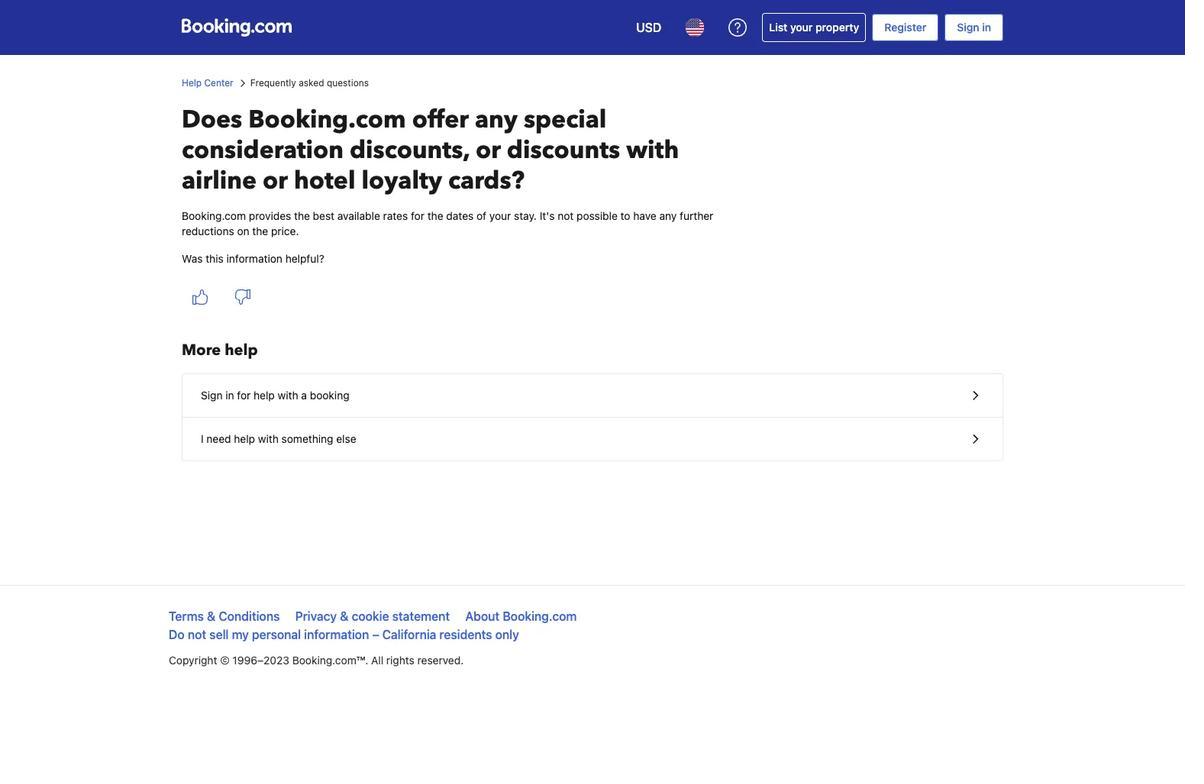 Task type: describe. For each thing, give the bounding box(es) containing it.
hotel
[[294, 164, 355, 198]]

register
[[885, 21, 927, 34]]

statement
[[392, 609, 450, 623]]

0 horizontal spatial the
[[252, 225, 268, 238]]

sign for sign in for help with a booking
[[201, 389, 223, 402]]

asked
[[299, 77, 324, 89]]

2 vertical spatial help
[[234, 432, 255, 445]]

–
[[372, 628, 379, 642]]

list your property link
[[762, 13, 866, 42]]

was this information helpful?
[[182, 252, 324, 265]]

do
[[169, 628, 185, 642]]

i
[[201, 432, 204, 445]]

©
[[220, 654, 230, 667]]

personal
[[252, 628, 301, 642]]

was
[[182, 252, 203, 265]]

possible
[[577, 209, 618, 222]]

not inside the about booking.com do not sell my personal information – california residents only
[[188, 628, 206, 642]]

for inside booking.com provides the best available rates for the dates of your stay. it's not possible to have any further reductions on the price.
[[411, 209, 425, 222]]

frequently asked questions
[[250, 77, 369, 89]]

0 vertical spatial information
[[226, 252, 283, 265]]

1 horizontal spatial the
[[294, 209, 310, 222]]

rights
[[386, 654, 415, 667]]

help center button
[[182, 76, 233, 90]]

discounts
[[507, 134, 620, 167]]

i need help with something else button
[[183, 418, 1003, 461]]

sign in for help with a booking link
[[183, 374, 1003, 417]]

in for sign in for help with a booking
[[225, 389, 234, 402]]

booking
[[310, 389, 349, 402]]

privacy & cookie statement link
[[295, 609, 450, 623]]

sign in for help with a booking button
[[183, 374, 1003, 418]]

available
[[337, 209, 380, 222]]

rates
[[383, 209, 408, 222]]

about booking.com do not sell my personal information – california residents only
[[169, 609, 577, 642]]

0 vertical spatial help
[[225, 340, 258, 360]]

0 horizontal spatial or
[[263, 164, 288, 198]]

residents
[[440, 628, 492, 642]]

loyalty
[[362, 164, 442, 198]]

need
[[206, 432, 231, 445]]

provides
[[249, 209, 291, 222]]

further
[[680, 209, 714, 222]]

best
[[313, 209, 335, 222]]

with inside does booking.com offer any special consideration discounts, or discounts with airline or hotel loyalty cards?
[[626, 134, 679, 167]]

booking.com™.
[[292, 654, 368, 667]]

something
[[282, 432, 333, 445]]

usd button
[[627, 9, 671, 46]]

dates
[[446, 209, 474, 222]]

any inside booking.com provides the best available rates for the dates of your stay. it's not possible to have any further reductions on the price.
[[659, 209, 677, 222]]

property
[[816, 21, 859, 34]]

terms & conditions link
[[169, 609, 280, 623]]

& for privacy
[[340, 609, 349, 623]]

booking.com inside booking.com provides the best available rates for the dates of your stay. it's not possible to have any further reductions on the price.
[[182, 209, 246, 222]]

cards?
[[448, 164, 525, 198]]

help center
[[182, 77, 233, 89]]

information inside the about booking.com do not sell my personal information – california residents only
[[304, 628, 369, 642]]

more
[[182, 340, 221, 360]]

questions
[[327, 77, 369, 89]]



Task type: vqa. For each thing, say whether or not it's contained in the screenshot.
discounts at the top of page
yes



Task type: locate. For each thing, give the bounding box(es) containing it.
with
[[626, 134, 679, 167], [278, 389, 298, 402], [258, 432, 279, 445]]

reserved.
[[417, 654, 464, 667]]

1 vertical spatial help
[[254, 389, 275, 402]]

any inside does booking.com offer any special consideration discounts, or discounts with airline or hotel loyalty cards?
[[475, 103, 518, 137]]

& up do not sell my personal information – california residents only link in the left of the page
[[340, 609, 349, 623]]

information down on at top
[[226, 252, 283, 265]]

0 horizontal spatial sign
[[201, 389, 223, 402]]

information up booking.com™.
[[304, 628, 369, 642]]

& up sell
[[207, 609, 216, 623]]

booking.com inside does booking.com offer any special consideration discounts, or discounts with airline or hotel loyalty cards?
[[248, 103, 406, 137]]

0 vertical spatial your
[[790, 21, 813, 34]]

else
[[336, 432, 356, 445]]

more help
[[182, 340, 258, 360]]

your right of
[[489, 209, 511, 222]]

1 vertical spatial information
[[304, 628, 369, 642]]

any right have
[[659, 209, 677, 222]]

copyright © 1996–2023 booking.com™. all rights reserved.
[[169, 654, 464, 667]]

0 horizontal spatial your
[[489, 209, 511, 222]]

frequently
[[250, 77, 296, 89]]

helpful?
[[285, 252, 324, 265]]

in
[[982, 21, 991, 34], [225, 389, 234, 402]]

privacy
[[295, 609, 337, 623]]

of
[[477, 209, 487, 222]]

0 horizontal spatial information
[[226, 252, 283, 265]]

or right offer
[[476, 134, 501, 167]]

for right rates
[[411, 209, 425, 222]]

sign right register
[[957, 21, 980, 34]]

i need help with something else
[[201, 432, 356, 445]]

0 horizontal spatial for
[[237, 389, 251, 402]]

0 vertical spatial in
[[982, 21, 991, 34]]

0 vertical spatial any
[[475, 103, 518, 137]]

reductions
[[182, 225, 234, 238]]

booking.com provides the best available rates for the dates of your stay. it's not possible to have any further reductions on the price.
[[182, 209, 714, 238]]

sign in link
[[945, 14, 1003, 41]]

your inside booking.com provides the best available rates for the dates of your stay. it's not possible to have any further reductions on the price.
[[489, 209, 511, 222]]

1 horizontal spatial sign
[[957, 21, 980, 34]]

terms
[[169, 609, 204, 623]]

list
[[769, 21, 788, 34]]

2 vertical spatial booking.com
[[503, 609, 577, 623]]

copyright
[[169, 654, 217, 667]]

1 vertical spatial with
[[278, 389, 298, 402]]

0 horizontal spatial any
[[475, 103, 518, 137]]

not inside booking.com provides the best available rates for the dates of your stay. it's not possible to have any further reductions on the price.
[[558, 209, 574, 222]]

1 vertical spatial not
[[188, 628, 206, 642]]

my
[[232, 628, 249, 642]]

conditions
[[219, 609, 280, 623]]

special
[[524, 103, 607, 137]]

1 horizontal spatial booking.com
[[248, 103, 406, 137]]

the left best at the left of the page
[[294, 209, 310, 222]]

& for terms
[[207, 609, 216, 623]]

information
[[226, 252, 283, 265], [304, 628, 369, 642]]

with left something
[[258, 432, 279, 445]]

2 horizontal spatial the
[[427, 209, 443, 222]]

1 horizontal spatial any
[[659, 209, 677, 222]]

on
[[237, 225, 249, 238]]

this
[[206, 252, 224, 265]]

sign
[[957, 21, 980, 34], [201, 389, 223, 402]]

any
[[475, 103, 518, 137], [659, 209, 677, 222]]

0 vertical spatial booking.com
[[248, 103, 406, 137]]

terms & conditions
[[169, 609, 280, 623]]

for inside button
[[237, 389, 251, 402]]

booking.com inside the about booking.com do not sell my personal information – california residents only
[[503, 609, 577, 623]]

offer
[[412, 103, 469, 137]]

in inside sign in link
[[982, 21, 991, 34]]

consideration
[[182, 134, 344, 167]]

help
[[225, 340, 258, 360], [254, 389, 275, 402], [234, 432, 255, 445]]

sign inside "sign in for help with a booking" button
[[201, 389, 223, 402]]

with up have
[[626, 134, 679, 167]]

price.
[[271, 225, 299, 238]]

register link
[[872, 14, 939, 41]]

your
[[790, 21, 813, 34], [489, 209, 511, 222]]

or up provides
[[263, 164, 288, 198]]

not right 'it's'
[[558, 209, 574, 222]]

the right on at top
[[252, 225, 268, 238]]

sell
[[209, 628, 229, 642]]

does booking.com offer any special consideration discounts, or discounts with airline or hotel loyalty cards?
[[182, 103, 679, 198]]

booking.com for consideration
[[248, 103, 406, 137]]

for
[[411, 209, 425, 222], [237, 389, 251, 402]]

about booking.com link
[[465, 609, 577, 623]]

1 horizontal spatial not
[[558, 209, 574, 222]]

0 vertical spatial sign
[[957, 21, 980, 34]]

0 vertical spatial for
[[411, 209, 425, 222]]

about
[[465, 609, 500, 623]]

1 horizontal spatial or
[[476, 134, 501, 167]]

1 horizontal spatial in
[[982, 21, 991, 34]]

airline
[[182, 164, 257, 198]]

1 horizontal spatial &
[[340, 609, 349, 623]]

1 vertical spatial in
[[225, 389, 234, 402]]

1 vertical spatial sign
[[201, 389, 223, 402]]

2 vertical spatial with
[[258, 432, 279, 445]]

1 & from the left
[[207, 609, 216, 623]]

stay.
[[514, 209, 537, 222]]

2 horizontal spatial booking.com
[[503, 609, 577, 623]]

sign up need
[[201, 389, 223, 402]]

list your property
[[769, 21, 859, 34]]

booking.com up only
[[503, 609, 577, 623]]

booking.com for my
[[503, 609, 577, 623]]

any right offer
[[475, 103, 518, 137]]

or
[[476, 134, 501, 167], [263, 164, 288, 198]]

0 vertical spatial with
[[626, 134, 679, 167]]

sign for sign in
[[957, 21, 980, 34]]

usd
[[636, 21, 662, 34]]

not right do
[[188, 628, 206, 642]]

not
[[558, 209, 574, 222], [188, 628, 206, 642]]

only
[[495, 628, 519, 642]]

booking.com online hotel reservations image
[[182, 18, 292, 37]]

in for sign in
[[982, 21, 991, 34]]

help
[[182, 77, 202, 89]]

cookie
[[352, 609, 389, 623]]

1 horizontal spatial information
[[304, 628, 369, 642]]

to
[[621, 209, 630, 222]]

have
[[633, 209, 657, 222]]

booking.com up reductions
[[182, 209, 246, 222]]

discounts,
[[350, 134, 470, 167]]

all
[[371, 654, 383, 667]]

sign in
[[957, 21, 991, 34]]

1996–2023
[[232, 654, 289, 667]]

&
[[207, 609, 216, 623], [340, 609, 349, 623]]

the left dates
[[427, 209, 443, 222]]

1 vertical spatial booking.com
[[182, 209, 246, 222]]

california
[[382, 628, 436, 642]]

0 vertical spatial not
[[558, 209, 574, 222]]

sign in for help with a booking
[[201, 389, 349, 402]]

0 horizontal spatial booking.com
[[182, 209, 246, 222]]

a
[[301, 389, 307, 402]]

help right need
[[234, 432, 255, 445]]

sign inside sign in link
[[957, 21, 980, 34]]

0 horizontal spatial in
[[225, 389, 234, 402]]

your right list
[[790, 21, 813, 34]]

help right more
[[225, 340, 258, 360]]

booking.com down asked
[[248, 103, 406, 137]]

1 vertical spatial for
[[237, 389, 251, 402]]

your inside 'link'
[[790, 21, 813, 34]]

help left a at left bottom
[[254, 389, 275, 402]]

with left a at left bottom
[[278, 389, 298, 402]]

privacy & cookie statement
[[295, 609, 450, 623]]

1 vertical spatial your
[[489, 209, 511, 222]]

center
[[204, 77, 233, 89]]

1 horizontal spatial for
[[411, 209, 425, 222]]

do not sell my personal information – california residents only link
[[169, 628, 519, 642]]

0 horizontal spatial not
[[188, 628, 206, 642]]

does
[[182, 103, 242, 137]]

0 horizontal spatial &
[[207, 609, 216, 623]]

booking.com
[[248, 103, 406, 137], [182, 209, 246, 222], [503, 609, 577, 623]]

2 & from the left
[[340, 609, 349, 623]]

1 horizontal spatial your
[[790, 21, 813, 34]]

the
[[294, 209, 310, 222], [427, 209, 443, 222], [252, 225, 268, 238]]

1 vertical spatial any
[[659, 209, 677, 222]]

it's
[[540, 209, 555, 222]]

in inside the sign in for help with a booking link
[[225, 389, 234, 402]]

for down more help on the left of the page
[[237, 389, 251, 402]]



